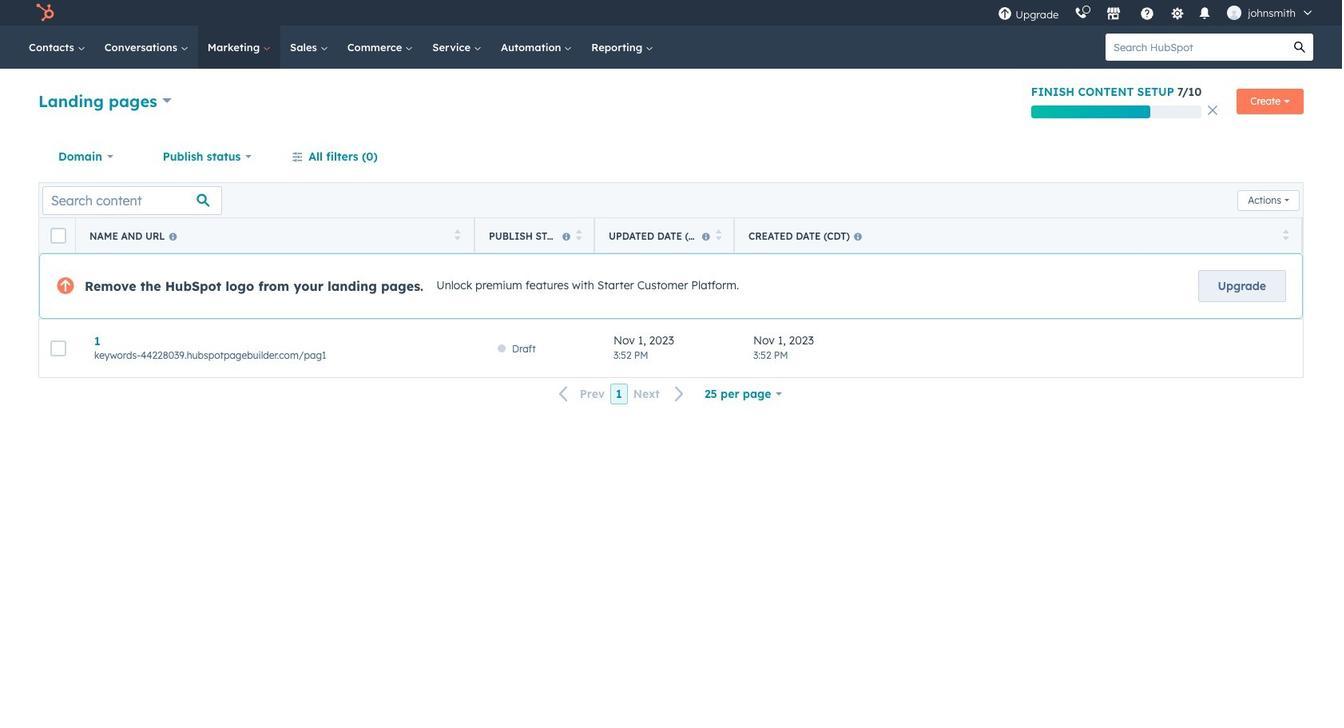 Task type: locate. For each thing, give the bounding box(es) containing it.
banner
[[38, 80, 1304, 125]]

2 press to sort. image from the left
[[716, 229, 722, 240]]

press to sort. element
[[455, 229, 461, 243], [576, 229, 582, 243], [716, 229, 722, 243], [1284, 229, 1290, 243]]

1 was updated on nov 1, 2023 element
[[614, 333, 715, 363]]

press to sort. image
[[455, 229, 461, 240], [716, 229, 722, 240]]

1 press to sort. image from the left
[[576, 229, 582, 240]]

menu
[[990, 0, 1324, 26]]

press to sort. image
[[576, 229, 582, 240], [1284, 229, 1290, 240]]

progress bar
[[1032, 105, 1151, 118]]

Search HubSpot search field
[[1106, 34, 1287, 61]]

4 press to sort. element from the left
[[1284, 229, 1290, 243]]

0 horizontal spatial press to sort. image
[[455, 229, 461, 240]]

1 horizontal spatial press to sort. image
[[716, 229, 722, 240]]

0 horizontal spatial press to sort. image
[[576, 229, 582, 240]]

1 press to sort. image from the left
[[455, 229, 461, 240]]

1 horizontal spatial press to sort. image
[[1284, 229, 1290, 240]]



Task type: describe. For each thing, give the bounding box(es) containing it.
marketplaces image
[[1107, 7, 1122, 22]]

1 was created on nov 1, 2023 at 3:52 pm element
[[754, 333, 1284, 363]]

1 press to sort. element from the left
[[455, 229, 461, 243]]

press to sort. image for 2nd the press to sort. element from right
[[716, 229, 722, 240]]

2 press to sort. element from the left
[[576, 229, 582, 243]]

Search content search field
[[42, 186, 222, 215]]

2 press to sort. image from the left
[[1284, 229, 1290, 240]]

close image
[[1209, 105, 1218, 115]]

press to sort. image for first the press to sort. element from left
[[455, 229, 461, 240]]

pagination navigation
[[550, 383, 694, 404]]

john smith image
[[1228, 6, 1242, 20]]

3 press to sort. element from the left
[[716, 229, 722, 243]]



Task type: vqa. For each thing, say whether or not it's contained in the screenshot.
first Link opens in a new window image from the bottom of the page
no



